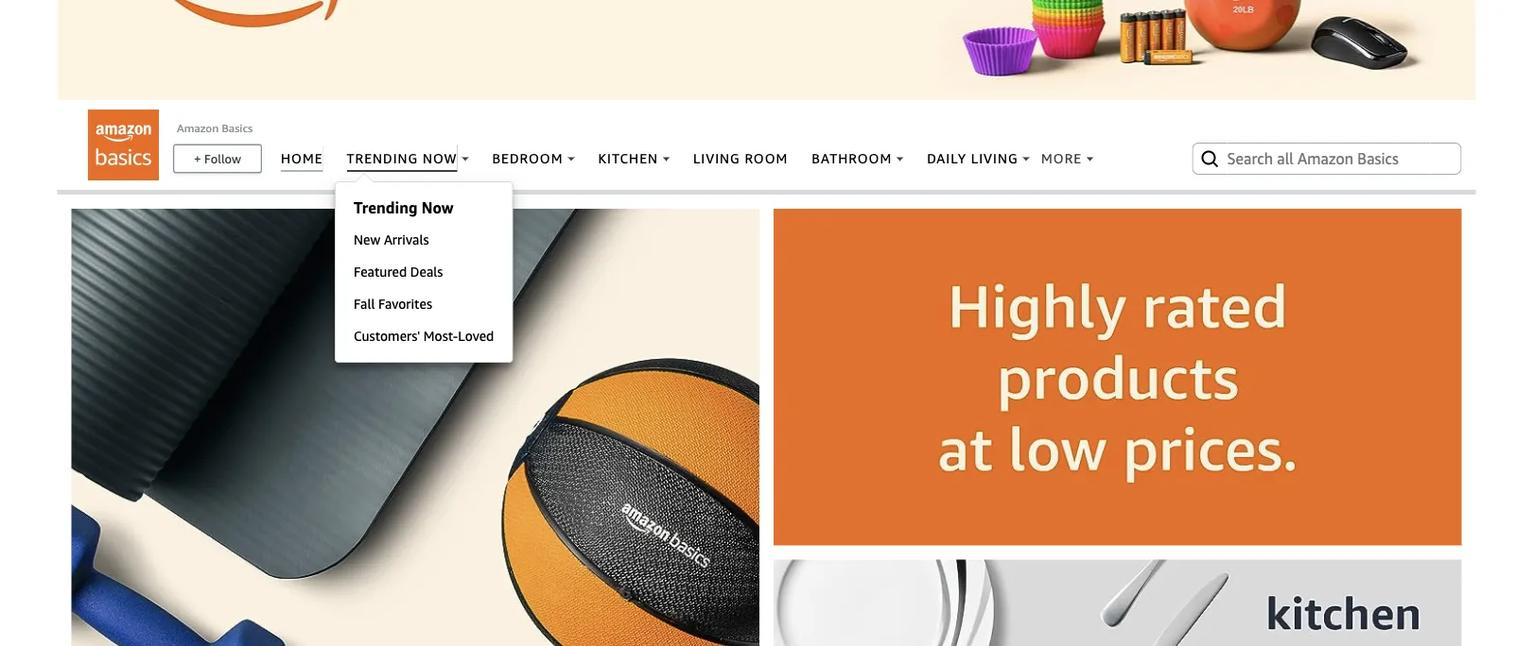 Task type: locate. For each thing, give the bounding box(es) containing it.
+ follow button
[[175, 145, 261, 172]]

search image
[[1199, 147, 1222, 170]]

follow
[[204, 151, 241, 166]]

amazon basics
[[177, 121, 253, 134]]

Search all Amazon Basics search field
[[1227, 143, 1431, 175]]

amazon basics logo image
[[88, 110, 159, 181]]

+
[[194, 151, 201, 166]]



Task type: vqa. For each thing, say whether or not it's contained in the screenshot.
30-
no



Task type: describe. For each thing, give the bounding box(es) containing it.
+ follow
[[194, 151, 241, 166]]

basics
[[222, 121, 253, 134]]

amazon
[[177, 121, 219, 134]]

amazon basics link
[[177, 121, 253, 134]]



